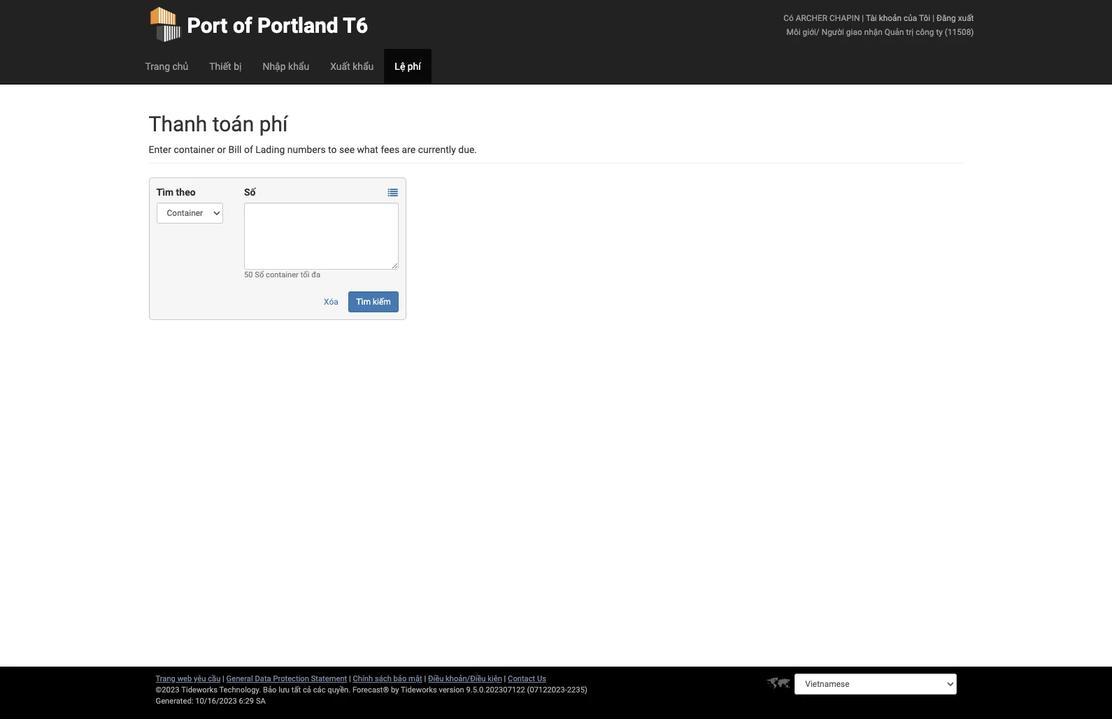 Task type: vqa. For each thing, say whether or not it's contained in the screenshot.
Trang
yes



Task type: describe. For each thing, give the bounding box(es) containing it.
tìm kiếm
[[356, 297, 391, 307]]

tìm for tìm theo
[[156, 187, 174, 198]]

tìm kiếm button
[[349, 292, 399, 313]]

nhập khẩu
[[263, 61, 309, 72]]

are
[[402, 144, 416, 155]]

cầu
[[208, 675, 221, 684]]

ty
[[936, 27, 943, 37]]

trang chủ button
[[135, 49, 199, 84]]

chủ
[[172, 61, 188, 72]]

1 vertical spatial số
[[255, 271, 264, 280]]

what
[[357, 144, 378, 155]]

10/16/2023
[[195, 697, 237, 707]]

0 vertical spatial số
[[244, 187, 256, 198]]

khẩu for nhập khẩu
[[288, 61, 309, 72]]

sách
[[375, 675, 392, 684]]

see
[[339, 144, 355, 155]]

thiết bị
[[209, 61, 242, 72]]

tideworks
[[401, 686, 437, 695]]

trang chủ
[[145, 61, 188, 72]]

trang for trang chủ
[[145, 61, 170, 72]]

1 vertical spatial of
[[244, 144, 253, 155]]

lệ
[[395, 61, 405, 72]]

t6
[[343, 13, 368, 38]]

trị
[[906, 27, 914, 37]]

50
[[244, 271, 253, 280]]

tìm theo
[[156, 187, 196, 198]]

nhận
[[864, 27, 883, 37]]

6:29
[[239, 697, 254, 707]]

quyền.
[[328, 686, 351, 695]]

data
[[255, 675, 271, 684]]

chính
[[353, 675, 373, 684]]

thanh toán phí
[[149, 112, 288, 136]]

yêu
[[194, 675, 206, 684]]

đăng xuất link
[[937, 13, 974, 23]]

1 vertical spatial phí
[[259, 112, 288, 136]]

toán
[[212, 112, 254, 136]]

| right cầu
[[223, 675, 224, 684]]

kiếm
[[373, 297, 391, 307]]

bảo
[[263, 686, 277, 695]]

tài
[[866, 13, 877, 23]]

của
[[904, 13, 917, 23]]

port
[[187, 13, 228, 38]]

khoản/điều
[[446, 675, 486, 684]]

enter container or bill of lading numbers to see what fees are currently due.
[[149, 144, 477, 155]]

sa
[[256, 697, 266, 707]]

1 horizontal spatial container
[[266, 271, 299, 280]]

protection
[[273, 675, 309, 684]]

tôi
[[919, 13, 931, 23]]

forecast®
[[353, 686, 389, 695]]

nhập
[[263, 61, 286, 72]]

portland
[[257, 13, 338, 38]]

| left chính
[[349, 675, 351, 684]]

us
[[537, 675, 546, 684]]

web
[[177, 675, 192, 684]]

lưu
[[279, 686, 290, 695]]

version
[[439, 686, 464, 695]]

khẩu for xuất khẩu
[[353, 61, 374, 72]]

Số text field
[[244, 203, 399, 270]]

cả
[[303, 686, 311, 695]]

lệ phí button
[[384, 49, 431, 84]]

technology.
[[219, 686, 261, 695]]

| right mật at the left of the page
[[424, 675, 426, 684]]

9.5.0.202307122
[[466, 686, 525, 695]]

điều khoản/điều kiện link
[[428, 675, 502, 684]]

thiết bị button
[[199, 49, 252, 84]]

by
[[391, 686, 399, 695]]

0 horizontal spatial container
[[174, 144, 215, 155]]

lệ phí
[[395, 61, 421, 72]]

numbers
[[287, 144, 326, 155]]

trang web yêu cầu link
[[156, 675, 221, 684]]

general data protection statement link
[[226, 675, 347, 684]]

giao
[[846, 27, 862, 37]]



Task type: locate. For each thing, give the bounding box(es) containing it.
1 vertical spatial container
[[266, 271, 299, 280]]

theo
[[176, 187, 196, 198]]

tìm for tìm kiếm
[[356, 297, 371, 307]]

tìm left theo
[[156, 187, 174, 198]]

quản
[[885, 27, 904, 37]]

(07122023-
[[527, 686, 567, 695]]

trang inside dropdown button
[[145, 61, 170, 72]]

xuất
[[330, 61, 350, 72]]

port of portland t6
[[187, 13, 368, 38]]

to
[[328, 144, 337, 155]]

khẩu right nhập
[[288, 61, 309, 72]]

phí
[[408, 61, 421, 72], [259, 112, 288, 136]]

0 vertical spatial phí
[[408, 61, 421, 72]]

1 horizontal spatial tìm
[[356, 297, 371, 307]]

đăng
[[937, 13, 956, 23]]

kiện
[[488, 675, 502, 684]]

các
[[313, 686, 326, 695]]

có
[[784, 13, 794, 23]]

0 horizontal spatial khẩu
[[288, 61, 309, 72]]

container left "tối"
[[266, 271, 299, 280]]

of
[[233, 13, 252, 38], [244, 144, 253, 155]]

2 khẩu from the left
[[353, 61, 374, 72]]

0 vertical spatial trang
[[145, 61, 170, 72]]

tìm inside button
[[356, 297, 371, 307]]

1 horizontal spatial phí
[[408, 61, 421, 72]]

bảo
[[394, 675, 407, 684]]

số right 50
[[255, 271, 264, 280]]

(11508)
[[945, 27, 974, 37]]

tài khoản của tôi link
[[866, 13, 931, 23]]

xuất
[[958, 13, 974, 23]]

enter
[[149, 144, 171, 155]]

lading
[[255, 144, 285, 155]]

statement
[[311, 675, 347, 684]]

| right "kiện"
[[504, 675, 506, 684]]

0 vertical spatial of
[[233, 13, 252, 38]]

contact
[[508, 675, 535, 684]]

công
[[916, 27, 934, 37]]

phí right lệ
[[408, 61, 421, 72]]

thiết
[[209, 61, 231, 72]]

xóa
[[324, 297, 338, 307]]

tối
[[301, 271, 309, 280]]

khẩu right the xuất
[[353, 61, 374, 72]]

|
[[862, 13, 864, 23], [933, 13, 935, 23], [223, 675, 224, 684], [349, 675, 351, 684], [424, 675, 426, 684], [504, 675, 506, 684]]

xuất khẩu
[[330, 61, 374, 72]]

fees
[[381, 144, 400, 155]]

0 vertical spatial tìm
[[156, 187, 174, 198]]

0 vertical spatial container
[[174, 144, 215, 155]]

| right the 'tôi' in the right of the page
[[933, 13, 935, 23]]

trang left web
[[156, 675, 176, 684]]

1 horizontal spatial khẩu
[[353, 61, 374, 72]]

50 số container tối đa
[[244, 271, 320, 280]]

generated:
[[156, 697, 193, 707]]

general
[[226, 675, 253, 684]]

môi
[[787, 27, 801, 37]]

container left or
[[174, 144, 215, 155]]

xóa button
[[316, 292, 346, 313]]

0 horizontal spatial tìm
[[156, 187, 174, 198]]

due.
[[458, 144, 477, 155]]

phí up lading
[[259, 112, 288, 136]]

người
[[822, 27, 844, 37]]

archer
[[796, 13, 828, 23]]

tìm left kiếm
[[356, 297, 371, 307]]

khẩu
[[288, 61, 309, 72], [353, 61, 374, 72]]

trang left chủ
[[145, 61, 170, 72]]

trang web yêu cầu | general data protection statement | chính sách bảo mật | điều khoản/điều kiện | contact us ©2023 tideworks technology. bảo lưu tất cả các quyền. forecast® by tideworks version 9.5.0.202307122 (07122023-2235) generated: 10/16/2023 6:29 sa
[[156, 675, 587, 707]]

đa
[[311, 271, 320, 280]]

contact us link
[[508, 675, 546, 684]]

mật
[[409, 675, 422, 684]]

1 vertical spatial trang
[[156, 675, 176, 684]]

phí inside dropdown button
[[408, 61, 421, 72]]

nhập khẩu button
[[252, 49, 320, 84]]

container
[[174, 144, 215, 155], [266, 271, 299, 280]]

chính sách bảo mật link
[[353, 675, 422, 684]]

trưng bày danh sách image
[[388, 188, 398, 198]]

0 horizontal spatial phí
[[259, 112, 288, 136]]

thanh
[[149, 112, 207, 136]]

trang for trang web yêu cầu | general data protection statement | chính sách bảo mật | điều khoản/điều kiện | contact us ©2023 tideworks technology. bảo lưu tất cả các quyền. forecast® by tideworks version 9.5.0.202307122 (07122023-2235) generated: 10/16/2023 6:29 sa
[[156, 675, 176, 684]]

2235)
[[567, 686, 587, 695]]

xuất khẩu button
[[320, 49, 384, 84]]

1 khẩu from the left
[[288, 61, 309, 72]]

điều
[[428, 675, 444, 684]]

giới/
[[803, 27, 820, 37]]

số down lading
[[244, 187, 256, 198]]

1 vertical spatial tìm
[[356, 297, 371, 307]]

©2023 tideworks
[[156, 686, 218, 695]]

| left the tài
[[862, 13, 864, 23]]

of right bill
[[244, 144, 253, 155]]

bill
[[228, 144, 242, 155]]

có archer chapin | tài khoản của tôi | đăng xuất môi giới/ người giao nhận quản trị công ty (11508)
[[784, 13, 974, 37]]

tất
[[292, 686, 301, 695]]

trang inside trang web yêu cầu | general data protection statement | chính sách bảo mật | điều khoản/điều kiện | contact us ©2023 tideworks technology. bảo lưu tất cả các quyền. forecast® by tideworks version 9.5.0.202307122 (07122023-2235) generated: 10/16/2023 6:29 sa
[[156, 675, 176, 684]]

chapin
[[830, 13, 860, 23]]

port of portland t6 link
[[149, 0, 368, 49]]

khoản
[[879, 13, 902, 23]]

of right port
[[233, 13, 252, 38]]

currently
[[418, 144, 456, 155]]



